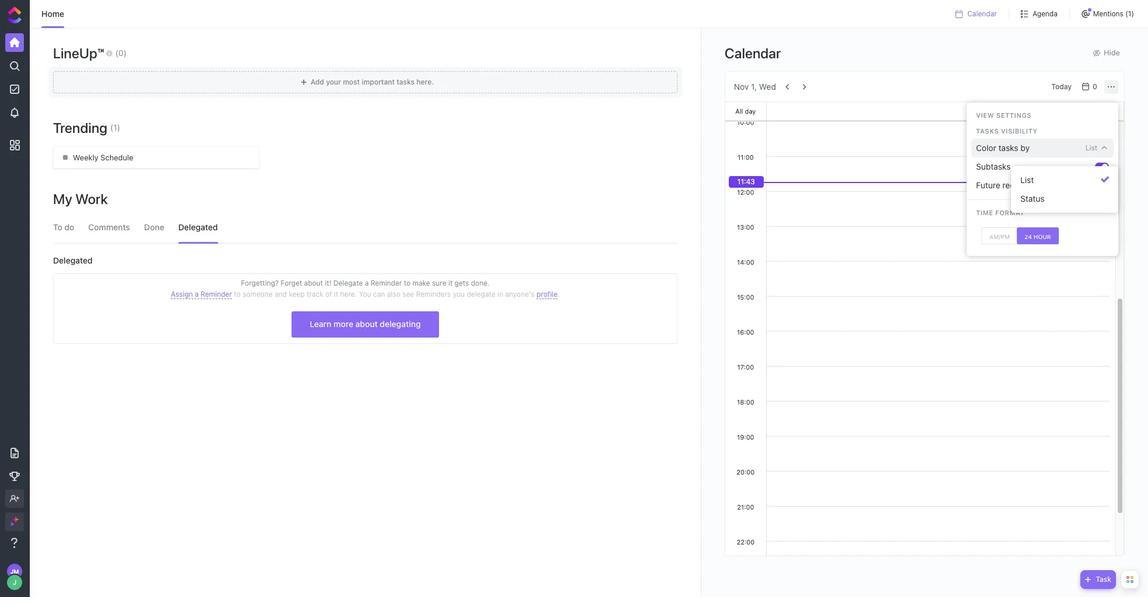 Task type: vqa. For each thing, say whether or not it's contained in the screenshot.
'DUE'
no



Task type: describe. For each thing, give the bounding box(es) containing it.
delegate
[[333, 279, 363, 287]]

color tasks by
[[976, 143, 1030, 153]]

day
[[745, 107, 756, 115]]

delegate
[[467, 290, 495, 299]]

lineup
[[53, 45, 97, 61]]

in
[[497, 290, 503, 299]]

delegating
[[380, 319, 421, 329]]

recurring
[[1003, 180, 1037, 190]]

18:00
[[737, 398, 754, 406]]

color
[[976, 143, 996, 153]]

status
[[1020, 194, 1044, 203]]

my
[[53, 191, 72, 207]]

learn more about delegating link
[[292, 311, 439, 337]]

profile link
[[537, 290, 558, 299]]

0 horizontal spatial to
[[234, 290, 241, 299]]

learn more about delegating
[[310, 319, 421, 329]]

forget
[[281, 279, 302, 287]]

subtasks button
[[971, 157, 1095, 176]]

(0)
[[115, 48, 126, 57]]

sure
[[432, 279, 446, 287]]

future recurring tasks
[[976, 180, 1059, 190]]

today
[[1051, 82, 1072, 91]]

schedule
[[100, 153, 133, 162]]

my work
[[53, 191, 108, 207]]

about for it!
[[304, 279, 323, 287]]

24 hour
[[1024, 233, 1051, 240]]

trending (1)
[[53, 120, 120, 136]]

list inside button
[[1020, 175, 1034, 185]]

weekly
[[73, 153, 98, 162]]

about for delegating
[[355, 319, 378, 329]]

all
[[735, 107, 743, 115]]

view
[[976, 111, 994, 119]]

by
[[1021, 143, 1030, 153]]

tasks
[[976, 127, 999, 135]]

12:00
[[737, 188, 754, 196]]

1 vertical spatial a
[[195, 290, 199, 299]]

it!
[[325, 279, 331, 287]]

1 horizontal spatial list
[[1085, 143, 1097, 152]]

16:00
[[737, 328, 754, 336]]

format
[[995, 209, 1025, 216]]

(1)
[[110, 122, 120, 132]]

task
[[1096, 575, 1111, 584]]

am/pm
[[989, 233, 1010, 240]]

1 horizontal spatial to
[[404, 279, 411, 287]]

also
[[387, 290, 400, 299]]

future recurring tasks button
[[971, 176, 1095, 195]]

future
[[976, 180, 1000, 190]]

22:00
[[737, 538, 755, 546]]

learn
[[310, 319, 331, 329]]

forgetting?
[[241, 279, 279, 287]]

today button
[[1047, 80, 1076, 94]]



Task type: locate. For each thing, give the bounding box(es) containing it.
make
[[413, 279, 430, 287]]

tasks
[[998, 143, 1018, 153], [1039, 180, 1059, 190]]

0 vertical spatial calendar
[[967, 9, 997, 18]]

reminder
[[371, 279, 402, 287], [201, 290, 232, 299]]

19:00
[[737, 433, 754, 441]]

tasks visibility
[[976, 127, 1038, 135]]

track
[[307, 290, 323, 299]]

1 vertical spatial about
[[355, 319, 378, 329]]

hour
[[1034, 233, 1051, 240]]

list up status
[[1020, 175, 1034, 185]]

see
[[402, 290, 414, 299]]

1 vertical spatial to
[[234, 290, 241, 299]]

assign
[[171, 290, 193, 299]]

0 vertical spatial to
[[404, 279, 411, 287]]

0 vertical spatial tasks
[[998, 143, 1018, 153]]

1 horizontal spatial reminder
[[371, 279, 402, 287]]

20:00
[[737, 468, 755, 476]]

1 vertical spatial tasks
[[1039, 180, 1059, 190]]

0 vertical spatial reminder
[[371, 279, 402, 287]]

it
[[448, 279, 453, 287], [334, 290, 338, 299]]

tasks up status
[[1039, 180, 1059, 190]]

list up list button
[[1085, 143, 1097, 152]]

about
[[304, 279, 323, 287], [355, 319, 378, 329]]

24
[[1024, 233, 1032, 240]]

14:00
[[737, 258, 754, 266]]

and
[[275, 290, 287, 299]]

it right of
[[334, 290, 338, 299]]

to left the someone
[[234, 290, 241, 299]]

10:00
[[737, 118, 754, 126]]

0 vertical spatial it
[[448, 279, 453, 287]]

it right the sure
[[448, 279, 453, 287]]

subtasks
[[976, 161, 1011, 171]]

13:00
[[737, 223, 754, 231]]

calendar
[[967, 9, 997, 18], [725, 45, 781, 61]]

weekly schedule
[[73, 153, 133, 162]]

you
[[359, 290, 371, 299]]

reminder right assign
[[201, 290, 232, 299]]

here.
[[340, 290, 357, 299]]

0 horizontal spatial a
[[195, 290, 199, 299]]

time format
[[976, 209, 1025, 216]]

1 horizontal spatial about
[[355, 319, 378, 329]]

0 horizontal spatial calendar
[[725, 45, 781, 61]]

settings
[[996, 111, 1032, 119]]

about right more
[[355, 319, 378, 329]]

1 horizontal spatial a
[[365, 279, 369, 287]]

a
[[365, 279, 369, 287], [195, 290, 199, 299]]

0 horizontal spatial tasks
[[998, 143, 1018, 153]]

about inside forgetting? forget about it! delegate a reminder to make sure it gets done. assign a reminder to someone and keep track of it here. you can also see reminders you delegate in anyone's profile .
[[304, 279, 323, 287]]

someone
[[242, 290, 273, 299]]

1 horizontal spatial calendar
[[967, 9, 997, 18]]

forgetting? forget about it! delegate a reminder to make sure it gets done. assign a reminder to someone and keep track of it here. you can also see reminders you delegate in anyone's profile .
[[171, 279, 560, 299]]

status button
[[1016, 189, 1114, 208]]

work
[[75, 191, 108, 207]]

gets
[[455, 279, 469, 287]]

profile
[[537, 290, 558, 299]]

keep
[[289, 290, 305, 299]]

trending
[[53, 120, 107, 136]]

1 vertical spatial reminder
[[201, 290, 232, 299]]

.
[[558, 290, 560, 299]]

1 horizontal spatial tasks
[[1039, 180, 1059, 190]]

you
[[453, 290, 465, 299]]

1 horizontal spatial it
[[448, 279, 453, 287]]

assign a reminder link
[[171, 290, 232, 299]]

17:00
[[737, 363, 754, 371]]

visibility
[[1001, 127, 1038, 135]]

of
[[325, 290, 332, 299]]

0 horizontal spatial list
[[1020, 175, 1034, 185]]

0 horizontal spatial about
[[304, 279, 323, 287]]

to
[[404, 279, 411, 287], [234, 290, 241, 299]]

21:00
[[737, 503, 754, 511]]

a right assign
[[195, 290, 199, 299]]

reminder up can
[[371, 279, 402, 287]]

1 vertical spatial list
[[1020, 175, 1034, 185]]

more
[[334, 319, 353, 329]]

done.
[[471, 279, 490, 287]]

view settings
[[976, 111, 1032, 119]]

time
[[976, 209, 993, 216]]

to up see
[[404, 279, 411, 287]]

tasks left by
[[998, 143, 1018, 153]]

hide
[[1104, 48, 1120, 57]]

about inside the learn more about delegating link
[[355, 319, 378, 329]]

0 horizontal spatial it
[[334, 290, 338, 299]]

home
[[41, 9, 64, 19]]

agenda
[[1033, 9, 1058, 18]]

11:00
[[738, 153, 754, 161]]

weekly schedule link
[[53, 146, 259, 169]]

0 vertical spatial a
[[365, 279, 369, 287]]

0 horizontal spatial reminder
[[201, 290, 232, 299]]

0 vertical spatial about
[[304, 279, 323, 287]]

0 vertical spatial list
[[1085, 143, 1097, 152]]

a up you
[[365, 279, 369, 287]]

anyone's
[[505, 290, 535, 299]]

15:00
[[737, 293, 754, 301]]

can
[[373, 290, 385, 299]]

list
[[1085, 143, 1097, 152], [1020, 175, 1034, 185]]

1 vertical spatial calendar
[[725, 45, 781, 61]]

reminders
[[416, 290, 451, 299]]

list button
[[1016, 171, 1114, 189]]

1 vertical spatial it
[[334, 290, 338, 299]]

delegated
[[53, 255, 93, 265]]

all day
[[735, 107, 756, 115]]

about up track
[[304, 279, 323, 287]]

tasks inside button
[[1039, 180, 1059, 190]]



